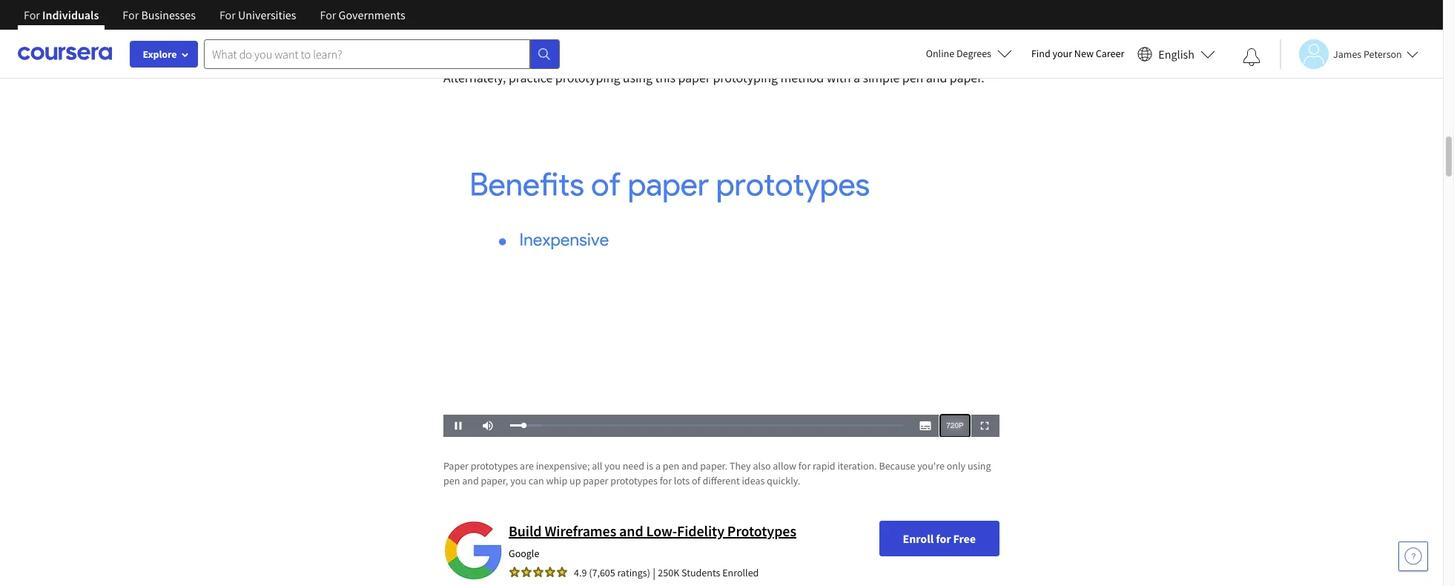 Task type: locate. For each thing, give the bounding box(es) containing it.
only
[[947, 459, 966, 472]]

for
[[24, 7, 40, 22], [123, 7, 139, 22], [220, 7, 236, 22], [320, 7, 336, 22]]

enrolled
[[723, 566, 759, 579]]

are
[[520, 459, 534, 472]]

whip
[[546, 474, 568, 487]]

allow
[[773, 459, 797, 472]]

1 horizontal spatial prototyping
[[713, 69, 778, 86]]

enroll
[[903, 531, 934, 546]]

1 vertical spatial pen
[[663, 459, 680, 472]]

and left low-
[[619, 521, 644, 540]]

using
[[623, 69, 653, 86], [968, 459, 992, 472]]

for for individuals
[[24, 7, 40, 22]]

explore button
[[130, 41, 198, 68]]

1 vertical spatial a
[[656, 459, 661, 472]]

2 vertical spatial for
[[936, 531, 951, 546]]

iteration.
[[838, 459, 877, 472]]

using inside paper prototypes are inexpensive; all you need is a pen and paper. they also allow for rapid iteration. because you're only using pen and paper, you can whip up paper prototypes for lots of different ideas quickly.
[[968, 459, 992, 472]]

1 vertical spatial for
[[660, 474, 672, 487]]

3 filled star image from the left
[[544, 566, 556, 578]]

a
[[854, 69, 860, 86], [656, 459, 661, 472]]

0 horizontal spatial using
[[623, 69, 653, 86]]

a right is
[[656, 459, 661, 472]]

new
[[1075, 47, 1094, 60]]

0 horizontal spatial for
[[660, 474, 672, 487]]

4.9
[[574, 566, 587, 579]]

for universities
[[220, 7, 296, 22]]

2 vertical spatial pen
[[444, 474, 460, 487]]

0 horizontal spatial a
[[656, 459, 661, 472]]

pen right simple
[[903, 69, 924, 86]]

prototyping left method in the top of the page
[[713, 69, 778, 86]]

and
[[926, 69, 948, 86], [682, 459, 698, 472], [462, 474, 479, 487], [619, 521, 644, 540]]

for left the 'universities'
[[220, 7, 236, 22]]

0 vertical spatial for
[[799, 459, 811, 472]]

method
[[781, 69, 824, 86]]

businesses
[[141, 7, 196, 22]]

find your new career link
[[1024, 45, 1132, 63]]

2 horizontal spatial for
[[936, 531, 951, 546]]

1 for from the left
[[24, 7, 40, 22]]

google image
[[444, 521, 503, 580]]

you
[[605, 459, 621, 472], [510, 474, 527, 487]]

rapid
[[813, 459, 836, 472]]

your
[[1053, 47, 1073, 60]]

0 horizontal spatial paper.
[[700, 459, 728, 472]]

is
[[647, 459, 654, 472]]

for
[[799, 459, 811, 472], [660, 474, 672, 487], [936, 531, 951, 546]]

for left businesses
[[123, 7, 139, 22]]

0 vertical spatial prototypes
[[471, 459, 518, 472]]

paper. up different
[[700, 459, 728, 472]]

a right with
[[854, 69, 860, 86]]

you're
[[918, 459, 945, 472]]

1 horizontal spatial a
[[854, 69, 860, 86]]

inexpensive;
[[536, 459, 590, 472]]

4 for from the left
[[320, 7, 336, 22]]

for left rapid
[[799, 459, 811, 472]]

0 vertical spatial a
[[854, 69, 860, 86]]

None search field
[[204, 39, 560, 69]]

can
[[529, 474, 544, 487]]

prototypes
[[728, 521, 797, 540]]

|
[[653, 565, 656, 580]]

prototypes up the paper,
[[471, 459, 518, 472]]

3 for from the left
[[220, 7, 236, 22]]

paper down the "all"
[[583, 474, 609, 487]]

james peterson button
[[1280, 39, 1419, 69]]

with
[[827, 69, 851, 86]]

all
[[592, 459, 603, 472]]

1 vertical spatial paper
[[583, 474, 609, 487]]

for left lots
[[660, 474, 672, 487]]

using left this
[[623, 69, 653, 86]]

0 horizontal spatial paper
[[583, 474, 609, 487]]

1 vertical spatial using
[[968, 459, 992, 472]]

peterson
[[1364, 47, 1403, 60]]

4 filled star image from the left
[[556, 566, 568, 578]]

1 horizontal spatial paper.
[[950, 69, 985, 86]]

pen up lots
[[663, 459, 680, 472]]

pen down paper
[[444, 474, 460, 487]]

enroll for free
[[903, 531, 976, 546]]

and down paper
[[462, 474, 479, 487]]

paper.
[[950, 69, 985, 86], [700, 459, 728, 472]]

for left 'governments'
[[320, 7, 336, 22]]

for businesses
[[123, 7, 196, 22]]

filled star image
[[509, 566, 521, 578], [521, 566, 533, 578], [544, 566, 556, 578], [556, 566, 568, 578]]

alternately,
[[444, 69, 506, 86]]

paper. down degrees
[[950, 69, 985, 86]]

for left individuals at the left of the page
[[24, 7, 40, 22]]

prototyping
[[555, 69, 620, 86], [713, 69, 778, 86]]

online degrees button
[[914, 37, 1024, 70]]

2 prototyping from the left
[[713, 69, 778, 86]]

pen
[[903, 69, 924, 86], [663, 459, 680, 472], [444, 474, 460, 487]]

using right only
[[968, 459, 992, 472]]

universities
[[238, 7, 296, 22]]

for for governments
[[320, 7, 336, 22]]

1 horizontal spatial you
[[605, 459, 621, 472]]

1 vertical spatial you
[[510, 474, 527, 487]]

prototypes down need
[[611, 474, 658, 487]]

enroll for free button
[[879, 521, 1000, 556]]

1 horizontal spatial using
[[968, 459, 992, 472]]

wireframes
[[545, 521, 617, 540]]

1 vertical spatial paper.
[[700, 459, 728, 472]]

1 horizontal spatial paper
[[678, 69, 711, 86]]

build
[[509, 521, 542, 540]]

for inside button
[[936, 531, 951, 546]]

find your new career
[[1032, 47, 1125, 60]]

1 horizontal spatial pen
[[663, 459, 680, 472]]

paper,
[[481, 474, 508, 487]]

0 vertical spatial using
[[623, 69, 653, 86]]

prototypes
[[471, 459, 518, 472], [611, 474, 658, 487]]

for left free
[[936, 531, 951, 546]]

paper
[[678, 69, 711, 86], [583, 474, 609, 487]]

prototyping right practice
[[555, 69, 620, 86]]

1 prototyping from the left
[[555, 69, 620, 86]]

coursera image
[[18, 42, 112, 65]]

0 vertical spatial pen
[[903, 69, 924, 86]]

1 horizontal spatial for
[[799, 459, 811, 472]]

build wireframes and low-fidelity prototypes google
[[509, 521, 797, 560]]

0 horizontal spatial prototypes
[[471, 459, 518, 472]]

2 for from the left
[[123, 7, 139, 22]]

and up of
[[682, 459, 698, 472]]

0 horizontal spatial prototyping
[[555, 69, 620, 86]]

quickly.
[[767, 474, 801, 487]]

up
[[570, 474, 581, 487]]

james
[[1334, 47, 1362, 60]]

1 vertical spatial prototypes
[[611, 474, 658, 487]]

you right the "all"
[[605, 459, 621, 472]]

lots
[[674, 474, 690, 487]]

online
[[926, 47, 955, 60]]

for individuals
[[24, 7, 99, 22]]

a inside paper prototypes are inexpensive; all you need is a pen and paper. they also allow for rapid iteration. because you're only using pen and paper, you can whip up paper prototypes for lots of different ideas quickly.
[[656, 459, 661, 472]]

paper right this
[[678, 69, 711, 86]]

you down the are
[[510, 474, 527, 487]]

simple
[[863, 69, 900, 86]]



Task type: describe. For each thing, give the bounding box(es) containing it.
alternately, practice prototyping using this paper prototyping method with a simple pen and paper.
[[444, 69, 990, 86]]

0 vertical spatial paper.
[[950, 69, 985, 86]]

online degrees
[[926, 47, 992, 60]]

(7,605
[[589, 566, 616, 579]]

career
[[1096, 47, 1125, 60]]

ratings)
[[618, 566, 651, 579]]

0 horizontal spatial you
[[510, 474, 527, 487]]

2 filled star image from the left
[[521, 566, 533, 578]]

explore
[[143, 47, 177, 61]]

they
[[730, 459, 751, 472]]

show notifications image
[[1243, 48, 1261, 66]]

250k
[[658, 566, 680, 579]]

because
[[879, 459, 916, 472]]

0 horizontal spatial pen
[[444, 474, 460, 487]]

degrees
[[957, 47, 992, 60]]

english button
[[1132, 30, 1222, 78]]

governments
[[339, 7, 406, 22]]

paper inside paper prototypes are inexpensive; all you need is a pen and paper. they also allow for rapid iteration. because you're only using pen and paper, you can whip up paper prototypes for lots of different ideas quickly.
[[583, 474, 609, 487]]

need
[[623, 459, 645, 472]]

720p button
[[941, 415, 970, 437]]

find
[[1032, 47, 1051, 60]]

0 vertical spatial you
[[605, 459, 621, 472]]

ideas
[[742, 474, 765, 487]]

2 horizontal spatial pen
[[903, 69, 924, 86]]

help center image
[[1405, 547, 1423, 565]]

this
[[655, 69, 676, 86]]

james peterson
[[1334, 47, 1403, 60]]

for for universities
[[220, 7, 236, 22]]

individuals
[[42, 7, 99, 22]]

fidelity
[[677, 521, 725, 540]]

1 filled star image from the left
[[509, 566, 521, 578]]

paper. inside paper prototypes are inexpensive; all you need is a pen and paper. they also allow for rapid iteration. because you're only using pen and paper, you can whip up paper prototypes for lots of different ideas quickly.
[[700, 459, 728, 472]]

different
[[703, 474, 740, 487]]

banner navigation
[[12, 0, 417, 41]]

of
[[692, 474, 701, 487]]

and down online
[[926, 69, 948, 86]]

english
[[1159, 46, 1195, 61]]

4.9 (7,605 ratings) | 250k students enrolled
[[574, 565, 759, 580]]

for governments
[[320, 7, 406, 22]]

google
[[509, 547, 540, 560]]

and inside the build wireframes and low-fidelity prototypes google
[[619, 521, 644, 540]]

free
[[954, 531, 976, 546]]

for for businesses
[[123, 7, 139, 22]]

also
[[753, 459, 771, 472]]

0 vertical spatial paper
[[678, 69, 711, 86]]

video player region
[[444, 124, 1000, 437]]

720p
[[947, 421, 964, 429]]

paper prototypes are inexpensive; all you need is a pen and paper. they also allow for rapid iteration. because you're only using pen and paper, you can whip up paper prototypes for lots of different ideas quickly.
[[444, 459, 992, 487]]

practice
[[509, 69, 553, 86]]

build wireframes and low-fidelity prototypes link
[[509, 521, 797, 540]]

1 horizontal spatial prototypes
[[611, 474, 658, 487]]

students
[[682, 566, 721, 579]]

low-
[[646, 521, 677, 540]]

paper
[[444, 459, 469, 472]]

filled star image
[[533, 566, 544, 578]]

What do you want to learn? text field
[[204, 39, 530, 69]]

google link
[[509, 547, 540, 560]]



Task type: vqa. For each thing, say whether or not it's contained in the screenshot.
the bottom pen
yes



